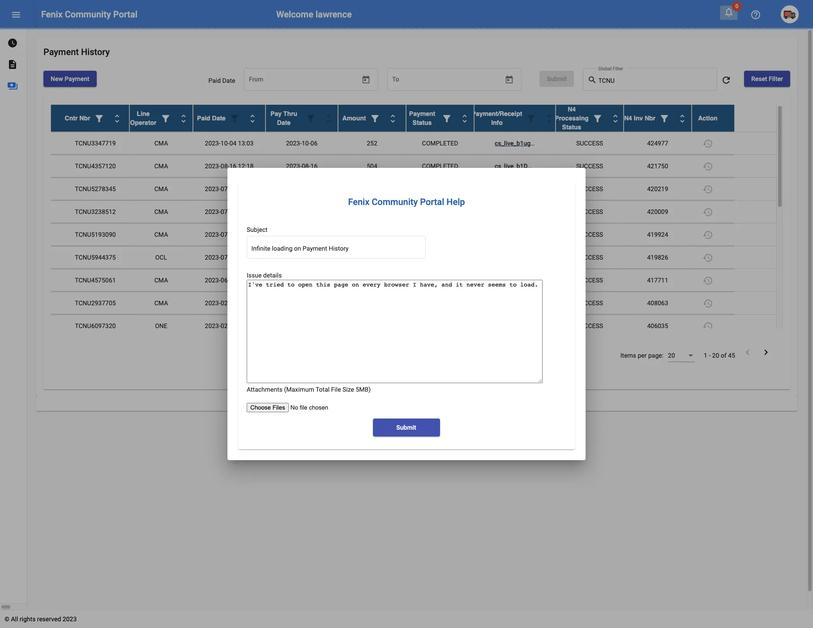 Task type: vqa. For each thing, say whether or not it's contained in the screenshot.


Task type: locate. For each thing, give the bounding box(es) containing it.
restore for cs_live_b1zrxrhs5avd0ugplh3heoyvhdypoqmktg3aaai4ged6x0atshkfkewmvx
[[703, 230, 713, 241]]

payment inside row
[[409, 110, 435, 117]]

0 horizontal spatial status
[[413, 119, 432, 126]]

1 10- from the left
[[221, 140, 229, 147]]

paid up paid date filter_alt
[[208, 77, 221, 84]]

date down thru at the left top of the page
[[277, 119, 291, 126]]

1 252 from the top
[[367, 140, 377, 147]]

08- for 2023-08-16 12:18
[[221, 163, 229, 170]]

1 vertical spatial 06
[[229, 322, 237, 330]]

1 success from the top
[[576, 140, 603, 147]]

1 horizontal spatial 06
[[311, 140, 318, 147]]

success down cs_live_b1zunyzxazjxpjtelq8s0fuhkexjwibieicnwh5yxjjzflfulwgv8grkbg link
[[576, 208, 603, 215]]

restore button for cs_live_b1smah5fqjhf1tozbgcfkshxd4lxhzxvo6edxn1h5bf8n92fai9ino7srr
[[699, 249, 717, 266]]

filter_alt right payment status on the top
[[442, 113, 452, 124]]

unfold_more left info
[[460, 113, 470, 124]]

0 vertical spatial n4
[[568, 106, 576, 113]]

success down n4 processing status filter_alt
[[576, 140, 603, 147]]

paid date
[[208, 77, 235, 84]]

success down the cs_live_b1zrxrhs5avd0ugplh3heoyvhdypoqmktg3aaai4ged6x0atshkfkewmvx on the right top of page
[[576, 254, 603, 261]]

8 restore from the top
[[703, 298, 713, 309]]

7 restore row from the top
[[51, 269, 777, 292]]

1 horizontal spatial portal
[[420, 197, 444, 208]]

restore button for cs_live_b1qf0bcwsbafpxodkznfqcegnuorrwk0ub3ntwbiuamtt33ctbrixpsl1o
[[699, 317, 717, 335]]

unfold_more left inv
[[610, 113, 621, 124]]

2 504 from the top
[[367, 208, 377, 215]]

restore button for cs_live_b1zunyzxazjxpjtelq8s0fuhkexjwibieicnwh5yxjjzflfulwgv8grkbg
[[699, 180, 717, 198]]

07- left 12:44 on the left of the page
[[221, 185, 229, 193]]

cs_live_b1smah5fqjhf1tozbgcfkshxd4lxhzxvo6edxn1h5bf8n92fai9ino7srr
[[495, 254, 720, 261]]

2023- left 21
[[205, 208, 221, 215]]

7 restore from the top
[[703, 276, 713, 286]]

success down cs_live_b1dmomsokpu55oajdwuu2uklt5rearkivtsvhfuvxkuqsiilhkhp1ce9zz link
[[576, 185, 603, 193]]

watch_later
[[7, 38, 18, 48]]

filter_alt up '424977'
[[659, 113, 670, 124]]

Subject field
[[251, 246, 421, 253]]

2 restore row from the top
[[51, 155, 777, 178]]

9 unfold_more from the left
[[677, 113, 688, 124]]

n4 inside n4 processing status filter_alt
[[568, 106, 576, 113]]

0 vertical spatial fenix
[[41, 9, 63, 20]]

07- left "16:02"
[[221, 208, 229, 215]]

no color image
[[724, 7, 734, 17], [7, 38, 18, 48], [7, 59, 18, 70], [7, 81, 18, 91], [94, 113, 105, 124], [178, 113, 189, 124], [229, 113, 240, 124], [247, 113, 258, 124], [370, 113, 380, 124], [388, 113, 398, 124], [460, 113, 470, 124], [592, 113, 603, 124], [659, 113, 670, 124], [677, 113, 688, 124], [703, 139, 713, 149], [703, 184, 713, 195], [703, 207, 713, 218], [703, 253, 713, 263], [703, 321, 713, 332], [761, 347, 772, 358]]

paid for paid date filter_alt
[[197, 115, 210, 122]]

9 column header from the left
[[624, 105, 692, 132]]

community
[[65, 9, 111, 20], [372, 197, 418, 208]]

16 down 2023-10-06
[[311, 163, 318, 170]]

payment for payment status
[[409, 110, 435, 117]]

8 success from the top
[[576, 300, 603, 307]]

date inside pay thru date
[[277, 119, 291, 126]]

16 for 2023-08-16 12:18
[[229, 163, 237, 170]]

02- left 14:33 at the top left of the page
[[221, 300, 229, 307]]

417711
[[647, 277, 668, 284]]

unfold_more for processing
[[610, 113, 621, 124]]

no color image containing menu
[[11, 10, 21, 20]]

07- up 2023-06-05
[[302, 254, 311, 261]]

1 horizontal spatial fenix
[[348, 197, 370, 208]]

n4 left inv
[[624, 115, 632, 122]]

1 horizontal spatial community
[[372, 197, 418, 208]]

504
[[367, 163, 377, 170], [367, 208, 377, 215]]

no color image inside navigate_next button
[[761, 347, 772, 358]]

filter_alt right operator
[[160, 113, 171, 124]]

7 success from the top
[[576, 277, 603, 284]]

reset filter
[[751, 75, 783, 82]]

1 vertical spatial fenix
[[348, 197, 370, 208]]

no color image inside refresh button
[[721, 75, 732, 86]]

2023- left the 19
[[286, 231, 302, 238]]

252
[[367, 140, 377, 147], [367, 277, 377, 284]]

success up the cs_live_b1smah5fqjhf1tozbgcfkshxd4lxhzxvo6edxn1h5bf8n92fai9ino7srr link
[[576, 231, 603, 238]]

1 vertical spatial 02-
[[221, 322, 229, 330]]

n4 for n4 inv nbr filter_alt
[[624, 115, 632, 122]]

8 unfold_more from the left
[[610, 113, 621, 124]]

1 completed from the top
[[422, 140, 458, 147]]

payment for payment
[[27, 82, 55, 90]]

1 vertical spatial community
[[372, 197, 418, 208]]

navigate_before button
[[740, 347, 756, 360]]

reserved
[[37, 616, 61, 623]]

07- for 19
[[302, 231, 311, 238]]

0 vertical spatial community
[[65, 9, 111, 20]]

2023- left "02"
[[205, 277, 221, 284]]

grid
[[51, 105, 783, 338]]

0 horizontal spatial portal
[[113, 9, 137, 20]]

02-
[[221, 300, 229, 307], [221, 322, 229, 330]]

20 right -
[[712, 352, 719, 359]]

no color image
[[11, 10, 21, 20], [751, 10, 761, 20], [588, 75, 599, 85], [721, 75, 732, 86], [112, 113, 122, 124], [160, 113, 171, 124], [305, 113, 316, 124], [323, 113, 334, 124], [442, 113, 452, 124], [526, 113, 537, 124], [544, 113, 555, 124], [610, 113, 621, 124], [703, 161, 713, 172], [703, 230, 713, 241], [703, 276, 713, 286], [703, 298, 713, 309], [743, 347, 753, 358]]

2023-07-18 13:17
[[205, 231, 254, 238]]

date up paid date filter_alt
[[222, 77, 235, 84]]

paid inside paid date filter_alt
[[197, 115, 210, 122]]

1 vertical spatial 252
[[367, 277, 377, 284]]

7 filter_alt from the left
[[526, 113, 537, 124]]

unfold_more for filter_alt
[[388, 113, 398, 124]]

payment down to date field
[[409, 110, 435, 117]]

8 unfold_more button from the left
[[607, 109, 625, 127]]

5 filter_alt button from the left
[[366, 109, 384, 127]]

column header
[[51, 105, 129, 132], [129, 105, 193, 132], [193, 105, 266, 132], [266, 105, 338, 132], [338, 105, 406, 132], [406, 105, 474, 132], [472, 105, 558, 132], [555, 105, 625, 132], [624, 105, 692, 132]]

1 filter_alt button from the left
[[90, 109, 108, 127]]

06- for 02
[[221, 277, 229, 284]]

0 horizontal spatial 20
[[668, 352, 675, 359]]

restore for cs_live_b1dmomsokpu55oajdwuu2uklt5rearkivtsvhfuvxkuqsiilhkhp1ce9zz
[[703, 161, 713, 172]]

navigation
[[0, 29, 61, 97]]

421750
[[647, 163, 668, 170]]

0 horizontal spatial n4
[[568, 106, 576, 113]]

menu
[[11, 10, 21, 20]]

2023-08-16
[[286, 163, 318, 170]]

cs_live_b1ichpd6imifomqy0khxkeg1uaszi7hrho0cxbjewh1vk1ae3bwpqcmqft
[[495, 277, 729, 284]]

no color image inside menu button
[[11, 10, 21, 20]]

fenix community portal help
[[348, 197, 465, 208]]

unfold_more for operator
[[178, 113, 189, 124]]

restore button for cs_live_b1dmomsokpu55oajdwuu2uklt5rearkivtsvhfuvxkuqsiilhkhp1ce9zz
[[699, 157, 717, 175]]

5 restore button from the top
[[699, 226, 717, 244]]

0 horizontal spatial 17
[[229, 300, 237, 307]]

unfold_more right line operator filter_alt at the top of the page
[[178, 113, 189, 124]]

16 for 2023-08-16
[[311, 163, 318, 170]]

nbr inside 'cntr nbr filter_alt'
[[79, 115, 90, 122]]

3 cma from the top
[[154, 185, 168, 193]]

756
[[367, 231, 377, 238]]

6 cma from the top
[[154, 277, 168, 284]]

1 16 from the left
[[229, 163, 237, 170]]

2023- for 2023-07-19
[[286, 231, 302, 238]]

status down processing
[[562, 124, 582, 131]]

2 02- from the top
[[221, 322, 229, 330]]

2023- left the 05 at top left
[[286, 277, 302, 284]]

7 column header from the left
[[472, 105, 558, 132]]

18
[[229, 231, 237, 238]]

2023- for 2023-10-04 13:03
[[205, 140, 221, 147]]

10- up 2023-08-16
[[302, 140, 311, 147]]

0 vertical spatial 17
[[311, 254, 318, 261]]

4 unfold_more button from the left
[[320, 109, 338, 127]]

restore row
[[51, 132, 777, 155], [51, 155, 777, 178], [51, 178, 777, 201], [51, 201, 777, 223], [51, 223, 777, 246], [51, 246, 777, 269], [51, 269, 777, 292], [51, 292, 777, 315], [51, 315, 777, 338]]

subject
[[247, 226, 268, 234]]

payment
[[43, 47, 79, 57], [65, 75, 89, 82], [27, 82, 55, 90], [409, 110, 435, 117]]

06 up 2023-08-16
[[311, 140, 318, 147]]

date up 2023-10-04 13:03
[[212, 115, 226, 122]]

2023- left the 18
[[205, 231, 221, 238]]

0 horizontal spatial 10-
[[221, 140, 229, 147]]

paid up 2023-10-04 13:03
[[197, 115, 210, 122]]

2023- for 2023-07-24 12:44
[[205, 185, 221, 193]]

252 down 173.25
[[367, 277, 377, 284]]

pay
[[271, 110, 282, 117]]

fenix community portal
[[41, 9, 137, 20]]

fenix for fenix community portal help
[[348, 197, 370, 208]]

no color image containing notifications_none
[[724, 7, 734, 17]]

20
[[668, 352, 675, 359], [712, 352, 719, 359]]

2023- left 14
[[205, 254, 221, 261]]

unfold_more button for filter_alt
[[384, 109, 402, 127]]

2023- up "2023-02-06 13:25" on the left of page
[[205, 300, 221, 307]]

payment inside new payment button
[[65, 75, 89, 82]]

0 vertical spatial submit
[[547, 75, 567, 82]]

24
[[229, 185, 237, 193]]

1 02- from the top
[[221, 300, 229, 307]]

8 filter_alt button from the left
[[589, 109, 607, 127]]

0 vertical spatial 504
[[367, 163, 377, 170]]

tcnu5193090
[[75, 231, 116, 238]]

2 06- from the left
[[302, 277, 311, 284]]

3 unfold_more button from the left
[[244, 109, 262, 127]]

1 vertical spatial portal
[[420, 197, 444, 208]]

02- left 13:25
[[221, 322, 229, 330]]

9 unfold_more button from the left
[[674, 109, 691, 127]]

9 restore from the top
[[703, 321, 713, 332]]

1 horizontal spatial 06-
[[302, 277, 311, 284]]

cs_live_b1smah5fqjhf1tozbgcfkshxd4lxhzxvo6edxn1h5bf8n92fai9ino7srr link
[[495, 254, 720, 261]]

1 horizontal spatial 16
[[311, 163, 318, 170]]

2 252 from the top
[[367, 277, 377, 284]]

filter_alt right amount
[[370, 113, 380, 124]]

1 horizontal spatial 10-
[[302, 140, 311, 147]]

252 for 2023-06-05
[[367, 277, 377, 284]]

items per page:
[[621, 352, 664, 359]]

0 horizontal spatial submit button
[[373, 419, 440, 436]]

status inside n4 processing status filter_alt
[[562, 124, 582, 131]]

1 cma from the top
[[154, 140, 168, 147]]

1 06- from the left
[[221, 277, 229, 284]]

9 filter_alt button from the left
[[656, 109, 674, 127]]

1 08- from the left
[[221, 163, 229, 170]]

no color image for filter_alt "popup button" associated with operator
[[160, 113, 171, 124]]

filter_alt right thru at the left top of the page
[[305, 113, 316, 124]]

419924
[[647, 231, 668, 238]]

3 restore from the top
[[703, 184, 713, 195]]

16
[[229, 163, 237, 170], [311, 163, 318, 170]]

6 column header from the left
[[406, 105, 474, 132]]

06 left 13:25
[[229, 322, 237, 330]]

cntr
[[65, 115, 78, 122]]

1 vertical spatial n4
[[624, 115, 632, 122]]

success down the cs_live_b1smah5fqjhf1tozbgcfkshxd4lxhzxvo6edxn1h5bf8n92fai9ino7srr link
[[576, 277, 603, 284]]

1 horizontal spatial nbr
[[645, 115, 656, 122]]

0 vertical spatial 252
[[367, 140, 377, 147]]

amount filter_alt
[[342, 113, 380, 124]]

fenix up 756 on the top of the page
[[348, 197, 370, 208]]

filter_alt button for operator
[[157, 109, 175, 127]]

4 success from the top
[[576, 208, 603, 215]]

n4 inside n4 inv nbr filter_alt
[[624, 115, 632, 122]]

no color image containing refresh
[[721, 75, 732, 86]]

restore
[[703, 139, 713, 149], [703, 161, 713, 172], [703, 184, 713, 195], [703, 207, 713, 218], [703, 230, 713, 241], [703, 253, 713, 263], [703, 276, 713, 286], [703, 298, 713, 309], [703, 321, 713, 332]]

no color image containing navigate_next
[[761, 347, 772, 358]]

1 nbr from the left
[[79, 115, 90, 122]]

10- for 06
[[302, 140, 311, 147]]

attachments (maximum total file size 5mb)
[[247, 386, 371, 393]]

5 success from the top
[[576, 231, 603, 238]]

06- left 13:12
[[221, 277, 229, 284]]

6 restore from the top
[[703, 253, 713, 263]]

1 horizontal spatial 08-
[[302, 163, 311, 170]]

4 filter_alt from the left
[[305, 113, 316, 124]]

0 vertical spatial submit button
[[540, 71, 574, 87]]

1 horizontal spatial status
[[562, 124, 582, 131]]

2 cma from the top
[[154, 163, 168, 170]]

0 horizontal spatial submit
[[396, 424, 416, 431]]

unfold_more button for date
[[244, 109, 262, 127]]

completed for cs_live_b1zrxrhs5avd0ugplh3heoyvhdypoqmktg3aaai4ged6x0atshkfkewmvx
[[422, 231, 458, 238]]

06 for 02-
[[229, 322, 237, 330]]

5 completed from the top
[[422, 254, 458, 261]]

completed
[[422, 140, 458, 147], [422, 163, 458, 170], [422, 208, 458, 215], [422, 231, 458, 238], [422, 254, 458, 261], [422, 277, 458, 284]]

2 unfold_more from the left
[[178, 113, 189, 124]]

filter_alt right info
[[526, 113, 537, 124]]

paid
[[208, 77, 221, 84], [197, 115, 210, 122]]

1 vertical spatial submit
[[396, 424, 416, 431]]

filter_alt inside payment/receipt info filter_alt
[[526, 113, 537, 124]]

tcnu3238512
[[75, 208, 116, 215]]

no color image inside the help_outline popup button
[[751, 10, 761, 20]]

community up history
[[65, 9, 111, 20]]

pay thru date
[[271, 110, 297, 126]]

success down cs_live_b1wvgn5idhw0bpmqaydqbhdcriqhg6n4nqymd0rrjxdk1vllgyrk21coi1
[[576, 322, 603, 330]]

no color image for the help_outline popup button
[[751, 10, 761, 20]]

n4 for n4 processing status filter_alt
[[568, 106, 576, 113]]

3 completed from the top
[[422, 208, 458, 215]]

success up cs_live_b1qf0bcwsbafpxodkznfqcegnuorrwk0ub3ntwbiuamtt33ctbrixpsl1o
[[576, 300, 603, 307]]

17 for 02-
[[229, 300, 237, 307]]

08- left 12:18
[[221, 163, 229, 170]]

lawrence
[[316, 9, 352, 20]]

cs_live_b1lldcahtnj7lgga89rti3ndhskd2jvyaowaje8jrgt8szqdgtn3vfsdj3
[[495, 208, 720, 215]]

07- up 2023-07-17
[[302, 231, 311, 238]]

portal
[[113, 9, 137, 20], [420, 197, 444, 208]]

fenix up container
[[41, 9, 63, 20]]

Type Your issue Here text field
[[247, 280, 543, 383]]

n4
[[568, 106, 576, 113], [624, 115, 632, 122]]

5 cma from the top
[[154, 231, 168, 238]]

2 nbr from the left
[[645, 115, 656, 122]]

1 horizontal spatial n4
[[624, 115, 632, 122]]

3 filter_alt from the left
[[229, 113, 240, 124]]

items
[[621, 352, 636, 359]]

None file field
[[247, 403, 360, 412]]

unfold_more button for inv
[[674, 109, 691, 127]]

07- left the 11:22
[[221, 254, 229, 261]]

portal for fenix community portal help
[[420, 197, 444, 208]]

1 vertical spatial 504
[[367, 208, 377, 215]]

0 horizontal spatial fenix
[[41, 9, 63, 20]]

submit
[[547, 75, 567, 82], [396, 424, 416, 431]]

0 horizontal spatial community
[[65, 9, 111, 20]]

success up 'cs_live_b1zunyzxazjxpjtelq8s0fuhkexjwibieicnwh5yxjjzflfulwgv8grkbg'
[[576, 163, 603, 170]]

cma for 2023-08-16 12:18
[[154, 163, 168, 170]]

0 horizontal spatial 06-
[[221, 277, 229, 284]]

n4 up processing
[[568, 106, 576, 113]]

restore button for cs_live_b1zrxrhs5avd0ugplh3heoyvhdypoqmktg3aaai4ged6x0atshkfkewmvx
[[699, 226, 717, 244]]

unfold_more left operator
[[112, 113, 122, 124]]

filter_alt up tcnu3347719
[[94, 113, 105, 124]]

9 restore button from the top
[[699, 317, 717, 335]]

To date field
[[392, 77, 482, 85]]

2 success from the top
[[576, 163, 603, 170]]

10- left 13:03
[[221, 140, 229, 147]]

0 horizontal spatial 06
[[229, 322, 237, 330]]

community up 756 on the top of the page
[[372, 197, 418, 208]]

2023- up 2023-07-24 12:44
[[205, 163, 221, 170]]

06
[[311, 140, 318, 147], [229, 322, 237, 330]]

no color image inside the navigate_before button
[[743, 347, 753, 358]]

0 horizontal spatial 08-
[[221, 163, 229, 170]]

2023-
[[205, 140, 221, 147], [286, 140, 302, 147], [205, 163, 221, 170], [286, 163, 302, 170], [205, 185, 221, 193], [205, 208, 221, 215], [205, 231, 221, 238], [286, 231, 302, 238], [205, 254, 221, 261], [286, 254, 302, 261], [205, 277, 221, 284], [286, 277, 302, 284], [205, 300, 221, 307], [205, 322, 221, 330]]

unfold_more left amount
[[323, 113, 334, 124]]

17 for 07-
[[311, 254, 318, 261]]

cma for 2023-07-21 16:02
[[154, 208, 168, 215]]

6 completed from the top
[[422, 277, 458, 284]]

2 restore button from the top
[[699, 157, 717, 175]]

1 vertical spatial 17
[[229, 300, 237, 307]]

1 horizontal spatial 17
[[311, 254, 318, 261]]

2023-02-17 14:33
[[205, 300, 254, 307]]

0 vertical spatial 06
[[311, 140, 318, 147]]

07- for 17
[[302, 254, 311, 261]]

unfold_more left pay
[[247, 113, 258, 124]]

2023- for 2023-07-14 11:22
[[205, 254, 221, 261]]

cma for 2023-07-24 12:44
[[154, 185, 168, 193]]

2 unfold_more button from the left
[[175, 109, 193, 127]]

5 unfold_more button from the left
[[384, 109, 402, 127]]

252 down 'amount filter_alt'
[[367, 140, 377, 147]]

0 horizontal spatial nbr
[[79, 115, 90, 122]]

13:17
[[238, 231, 254, 238]]

no color image containing navigate_before
[[743, 347, 753, 358]]

07- for 21
[[221, 208, 229, 215]]

2023- for 2023-02-17 14:33
[[205, 300, 221, 307]]

8 filter_alt from the left
[[592, 113, 603, 124]]

1 horizontal spatial 20
[[712, 352, 719, 359]]

0 vertical spatial portal
[[113, 9, 137, 20]]

2023- left '24'
[[205, 185, 221, 193]]

7 filter_alt button from the left
[[522, 109, 540, 127]]

1 - 20 of 45
[[704, 352, 735, 359]]

17
[[311, 254, 318, 261], [229, 300, 237, 307]]

per
[[638, 352, 647, 359]]

nbr right cntr
[[79, 115, 90, 122]]

2023- down 2023-10-06
[[286, 163, 302, 170]]

paid for paid date
[[208, 77, 221, 84]]

payment down container
[[43, 47, 79, 57]]

1 restore from the top
[[703, 139, 713, 149]]

406035
[[647, 322, 668, 330]]

17 up the 05 at top left
[[311, 254, 318, 261]]

2023- down 2023-02-17 14:33
[[205, 322, 221, 330]]

2 completed from the top
[[422, 163, 458, 170]]

07- for 18
[[221, 231, 229, 238]]

02- for 06
[[221, 322, 229, 330]]

4 unfold_more from the left
[[323, 113, 334, 124]]

From date field
[[249, 77, 339, 85]]

file
[[331, 386, 341, 393]]

0 vertical spatial 02-
[[221, 300, 229, 307]]

no color image for 4th filter_alt "popup button" from the right
[[442, 113, 452, 124]]

9 success from the top
[[576, 322, 603, 330]]

7 unfold_more button from the left
[[540, 109, 558, 127]]

2 filter_alt button from the left
[[157, 109, 175, 127]]

2 10- from the left
[[302, 140, 311, 147]]

rights
[[20, 616, 36, 623]]

date inside paid date filter_alt
[[212, 115, 226, 122]]

7 unfold_more from the left
[[544, 113, 555, 124]]

4 cma from the top
[[154, 208, 168, 215]]

06- down 2023-07-17
[[302, 277, 311, 284]]

16 left 12:18
[[229, 163, 237, 170]]

3 unfold_more from the left
[[247, 113, 258, 124]]

status down to date field
[[413, 119, 432, 126]]

2 08- from the left
[[302, 163, 311, 170]]

6 success from the top
[[576, 254, 603, 261]]

page:
[[648, 352, 664, 359]]

7 restore button from the top
[[699, 271, 717, 289]]

completed for cs_live_b1ugcrsnvtccmyrvx5oktihzveetrp2m3nyoj9e4jbuha2gh8ybysxizqp
[[422, 140, 458, 147]]

unfold_more left payment status on the top
[[388, 113, 398, 124]]

cs_live_b1ugcrsnvtccmyrvx5oktihzveetrp2m3nyoj9e4jbuha2gh8ybysxizqp
[[495, 140, 721, 147]]

17 left 14:33 at the top left of the page
[[229, 300, 237, 307]]

status
[[413, 119, 432, 126], [562, 124, 582, 131]]

19
[[311, 231, 318, 238]]

unfold_more left processing
[[544, 113, 555, 124]]

unfold_more left action
[[677, 113, 688, 124]]

2023- for 2023-10-06
[[286, 140, 302, 147]]

420009
[[647, 208, 668, 215]]

20 right the "page:"
[[668, 352, 675, 359]]

fenix for fenix community portal
[[41, 9, 63, 20]]

no color image containing payments
[[7, 81, 18, 91]]

0 vertical spatial paid
[[208, 77, 221, 84]]

5mb)
[[356, 386, 371, 393]]

504 for 2023-08-16 12:18
[[367, 163, 377, 170]]

1 504 from the top
[[367, 163, 377, 170]]

8 restore button from the top
[[699, 294, 717, 312]]

date
[[222, 77, 235, 84], [212, 115, 226, 122], [277, 119, 291, 126]]

unfold_more for date
[[247, 113, 258, 124]]

2023-06-02 13:12
[[205, 277, 254, 284]]

filter_alt right processing
[[592, 113, 603, 124]]

restore button
[[699, 134, 717, 152], [699, 157, 717, 175], [699, 180, 717, 198], [699, 203, 717, 221], [699, 226, 717, 244], [699, 249, 717, 266], [699, 271, 717, 289], [699, 294, 717, 312], [699, 317, 717, 335]]

size
[[343, 386, 354, 393]]

row
[[51, 105, 777, 132]]

row containing filter_alt
[[51, 105, 777, 132]]

cell
[[266, 178, 338, 200], [338, 178, 406, 200], [406, 178, 474, 200], [266, 201, 338, 223], [266, 292, 338, 314], [338, 292, 406, 314], [406, 292, 474, 314], [266, 315, 338, 337], [338, 315, 406, 337], [406, 315, 474, 337]]

community for fenix community portal help
[[372, 197, 418, 208]]

no color image containing help_outline
[[751, 10, 761, 20]]

5 unfold_more from the left
[[388, 113, 398, 124]]

2 restore from the top
[[703, 161, 713, 172]]

welcome
[[276, 9, 314, 20]]

payment inside navigation
[[27, 82, 55, 90]]

payment down inquiries
[[27, 82, 55, 90]]

cs_live_b1zunyzxazjxpjtelq8s0fuhkexjwibieicnwh5yxjjzflfulwgv8grkbg
[[495, 185, 711, 193]]

07- left 13:17
[[221, 231, 229, 238]]

04
[[229, 140, 237, 147]]

2023- left 04
[[205, 140, 221, 147]]

action
[[698, 115, 718, 122]]

filter_alt inside line operator filter_alt
[[160, 113, 171, 124]]

6 restore button from the top
[[699, 249, 717, 266]]

1 restore button from the top
[[699, 134, 717, 152]]

restore for cs_live_b1zunyzxazjxpjtelq8s0fuhkexjwibieicnwh5yxjjzflfulwgv8grkbg
[[703, 184, 713, 195]]

nbr right inv
[[645, 115, 656, 122]]

10-
[[221, 140, 229, 147], [302, 140, 311, 147]]

4 completed from the top
[[422, 231, 458, 238]]

2023
[[63, 616, 77, 623]]

nbr
[[79, 115, 90, 122], [645, 115, 656, 122]]

1 vertical spatial paid
[[197, 115, 210, 122]]

02- for 17
[[221, 300, 229, 307]]

5 restore from the top
[[703, 230, 713, 241]]

8 column header from the left
[[555, 105, 625, 132]]

completed for cs_live_b1ichpd6imifomqy0khxkeg1uaszi7hrho0cxbjewh1vk1ae3bwpqcmqft
[[422, 277, 458, 284]]

2023- up 2023-08-16
[[286, 140, 302, 147]]

filter_alt up 04
[[229, 113, 240, 124]]

10- for 04
[[221, 140, 229, 147]]

08- down 2023-10-06
[[302, 163, 311, 170]]

2023- down 2023-07-19
[[286, 254, 302, 261]]

7 cma from the top
[[154, 300, 168, 307]]

2023-10-06
[[286, 140, 318, 147]]

payment right new
[[65, 75, 89, 82]]

0 horizontal spatial 16
[[229, 163, 237, 170]]

173.25
[[363, 254, 382, 261]]



Task type: describe. For each thing, give the bounding box(es) containing it.
container
[[27, 34, 58, 43]]

restore button for cs_live_b1ugcrsnvtccmyrvx5oktihzveetrp2m3nyoj9e4jbuha2gh8ybysxizqp
[[699, 134, 717, 152]]

filter_alt button for info
[[522, 109, 540, 127]]

4 column header from the left
[[266, 105, 338, 132]]

cma for 2023-10-04 13:03
[[154, 140, 168, 147]]

navigate_next button
[[758, 347, 774, 360]]

419826
[[647, 254, 668, 261]]

5 restore row from the top
[[51, 223, 777, 246]]

2023-08-16 12:18
[[205, 163, 254, 170]]

community for fenix community portal
[[65, 9, 111, 20]]

1 vertical spatial submit button
[[373, 419, 440, 436]]

4 filter_alt button from the left
[[302, 109, 320, 127]]

5 filter_alt from the left
[[370, 113, 380, 124]]

02
[[229, 277, 237, 284]]

tcnu5944375
[[75, 254, 116, 261]]

6 filter_alt from the left
[[442, 113, 452, 124]]

©
[[4, 616, 9, 623]]

restore for cs_live_b1qf0bcwsbafpxodkznfqcegnuorrwk0ub3ntwbiuamtt33ctbrixpsl1o
[[703, 321, 713, 332]]

-
[[709, 352, 711, 359]]

details
[[263, 272, 282, 279]]

tcnu5278345
[[75, 185, 116, 193]]

history
[[81, 47, 110, 57]]

no color image inside notifications_none popup button
[[724, 7, 734, 17]]

refresh
[[721, 75, 732, 86]]

cs_live_b1wvgn5idhw0bpmqaydqbhdcriqhg6n4nqymd0rrjxdk1vllgyrk21coi1 link
[[495, 300, 725, 307]]

no color image for cs_live_b1wvgn5idhw0bpmqaydqbhdcriqhg6n4nqymd0rrjxdk1vllgyrk21coi1's restore button
[[703, 298, 713, 309]]

2023-06-05
[[286, 277, 318, 284]]

504 for 2023-07-21 16:02
[[367, 208, 377, 215]]

success for 419924
[[576, 231, 603, 238]]

issue details
[[247, 272, 282, 279]]

filter_alt button for nbr
[[90, 109, 108, 127]]

restore for cs_live_b1ugcrsnvtccmyrvx5oktihzveetrp2m3nyoj9e4jbuha2gh8ybysxizqp
[[703, 139, 713, 149]]

filter_alt button for inv
[[656, 109, 674, 127]]

1 horizontal spatial submit button
[[540, 71, 574, 87]]

payment for payment history
[[43, 47, 79, 57]]

1 restore row from the top
[[51, 132, 777, 155]]

new payment button
[[43, 71, 97, 87]]

paid date filter_alt
[[197, 113, 240, 124]]

completed for cs_live_b1lldcahtnj7lgga89rti3ndhskd2jvyaowaje8jrgt8szqdgtn3vfsdj3
[[422, 208, 458, 215]]

05
[[311, 277, 318, 284]]

success for 424977
[[576, 140, 603, 147]]

45
[[728, 352, 735, 359]]

reset
[[751, 75, 767, 82]]

6 filter_alt button from the left
[[438, 109, 456, 127]]

processing
[[555, 115, 589, 122]]

07- for 14
[[221, 254, 229, 261]]

restore for cs_live_b1wvgn5idhw0bpmqaydqbhdcriqhg6n4nqymd0rrjxdk1vllgyrk21coi1
[[703, 298, 713, 309]]

cs_live_b1wvgn5idhw0bpmqaydqbhdcriqhg6n4nqymd0rrjxdk1vllgyrk21coi1
[[495, 300, 725, 307]]

5 column header from the left
[[338, 105, 406, 132]]

portal for fenix community portal
[[113, 9, 137, 20]]

2 column header from the left
[[129, 105, 193, 132]]

no color image for the navigate_before button
[[743, 347, 753, 358]]

2023-10-04 13:03
[[205, 140, 254, 147]]

tcnu2937705
[[75, 300, 116, 307]]

status inside payment status
[[413, 119, 432, 126]]

1 filter_alt from the left
[[94, 113, 105, 124]]

no color image for menu button
[[11, 10, 21, 20]]

success for 421750
[[576, 163, 603, 170]]

ocl
[[155, 254, 167, 261]]

tcnu3347719
[[75, 140, 116, 147]]

completed for cs_live_b1dmomsokpu55oajdwuu2uklt5rearkivtsvhfuvxkuqsiilhkhp1ce9zz
[[422, 163, 458, 170]]

2023- for 2023-08-16
[[286, 163, 302, 170]]

2023-07-21 16:02
[[205, 208, 254, 215]]

2 20 from the left
[[712, 352, 719, 359]]

info
[[491, 119, 503, 126]]

no color image for refresh button
[[721, 75, 732, 86]]

grid containing filter_alt
[[51, 105, 783, 338]]

unfold_more for info
[[544, 113, 555, 124]]

n4 inv nbr filter_alt
[[624, 113, 670, 124]]

n4 processing status filter_alt
[[555, 106, 603, 131]]

success for 408063
[[576, 300, 603, 307]]

restore for cs_live_b1ichpd6imifomqy0khxkeg1uaszi7hrho0cxbjewh1vk1ae3bwpqcmqft
[[703, 276, 713, 286]]

252 for 2023-10-06
[[367, 140, 377, 147]]

2023-02-06 13:25
[[205, 322, 254, 330]]

2023- for 2023-07-21 16:02
[[205, 208, 221, 215]]

6 unfold_more button from the left
[[456, 109, 474, 127]]

2023- for 2023-06-02 13:12
[[205, 277, 221, 284]]

cs_live_b1ichpd6imifomqy0khxkeg1uaszi7hrho0cxbjewh1vk1ae3bwpqcmqft link
[[495, 277, 729, 284]]

1
[[704, 352, 708, 359]]

cs_live_b1dmomsokpu55oajdwuu2uklt5rearkivtsvhfuvxkuqsiilhkhp1ce9zz link
[[495, 163, 719, 170]]

21
[[229, 208, 237, 215]]

cma for 2023-02-17 14:33
[[154, 300, 168, 307]]

filter_alt button for date
[[226, 109, 244, 127]]

availability
[[27, 43, 61, 52]]

restore button for cs_live_b1wvgn5idhw0bpmqaydqbhdcriqhg6n4nqymd0rrjxdk1vllgyrk21coi1
[[699, 294, 717, 312]]

13:03
[[238, 140, 254, 147]]

no color image for cs_live_b1dmomsokpu55oajdwuu2uklt5rearkivtsvhfuvxkuqsiilhkhp1ce9zz's restore button
[[703, 161, 713, 172]]

06- for 05
[[302, 277, 311, 284]]

cs_live_b1lldcahtnj7lgga89rti3ndhskd2jvyaowaje8jrgt8szqdgtn3vfsdj3 link
[[495, 208, 720, 215]]

420219
[[647, 185, 668, 193]]

help_outline button
[[747, 5, 765, 23]]

cs_live_b1ugcrsnvtccmyrvx5oktihzveetrp2m3nyoj9e4jbuha2gh8ybysxizqp link
[[495, 140, 721, 147]]

notifications_none
[[724, 7, 734, 17]]

refresh button
[[717, 71, 735, 89]]

9 filter_alt from the left
[[659, 113, 670, 124]]

no color image containing watch_later
[[7, 38, 18, 48]]

one
[[155, 322, 167, 330]]

2023-07-17
[[286, 254, 318, 261]]

navigation containing watch_later
[[0, 29, 61, 97]]

unfold_more for inv
[[677, 113, 688, 124]]

08- for 2023-08-16
[[302, 163, 311, 170]]

total
[[316, 386, 330, 393]]

2023-07-24 12:44
[[205, 185, 254, 193]]

filter_alt button for filter_alt
[[366, 109, 384, 127]]

no color image containing description
[[7, 59, 18, 70]]

11:22
[[238, 254, 254, 261]]

no color image for 4th filter_alt "popup button"
[[305, 113, 316, 124]]

2023- for 2023-08-16 12:18
[[205, 163, 221, 170]]

success for 419826
[[576, 254, 603, 261]]

search
[[588, 75, 597, 84]]

restore for cs_live_b1lldcahtnj7lgga89rti3ndhskd2jvyaowaje8jrgt8szqdgtn3vfsdj3
[[703, 207, 713, 218]]

success for 406035
[[576, 322, 603, 330]]

restore button for cs_live_b1lldcahtnj7lgga89rti3ndhskd2jvyaowaje8jrgt8szqdgtn3vfsdj3
[[699, 203, 717, 221]]

date for paid date filter_alt
[[212, 115, 226, 122]]

unfold_more button for nbr
[[108, 109, 126, 127]]

reset filter button
[[744, 71, 790, 87]]

2023- for 2023-07-17
[[286, 254, 302, 261]]

tcnu6097320
[[75, 322, 116, 330]]

12:18
[[238, 163, 254, 170]]

14:33
[[238, 300, 254, 307]]

cntr nbr filter_alt
[[65, 113, 105, 124]]

menu button
[[7, 5, 25, 23]]

navigate_next
[[761, 347, 772, 358]]

filter_alt inside n4 processing status filter_alt
[[592, 113, 603, 124]]

cs_live_b1zrxrhs5avd0ugplh3heoyvhdypoqmktg3aaai4ged6x0atshkfkewmvx
[[495, 231, 729, 238]]

cma for 2023-07-18 13:17
[[154, 231, 168, 238]]

12:44
[[238, 185, 254, 193]]

payment/receipt info filter_alt
[[472, 110, 537, 126]]

Global Filter field
[[599, 77, 713, 85]]

unfold_more for nbr
[[112, 113, 122, 124]]

operator
[[130, 119, 157, 126]]

success for 420009
[[576, 208, 603, 215]]

of
[[721, 352, 727, 359]]

success for 420219
[[576, 185, 603, 193]]

welcome lawrence
[[276, 9, 352, 20]]

cma for 2023-06-02 13:12
[[154, 277, 168, 284]]

issue
[[247, 272, 262, 279]]

tcnu4357120
[[75, 163, 116, 170]]

2023- for 2023-07-18 13:17
[[205, 231, 221, 238]]

6 unfold_more from the left
[[460, 113, 470, 124]]

nbr inside n4 inv nbr filter_alt
[[645, 115, 656, 122]]

date for paid date
[[222, 77, 235, 84]]

filter
[[769, 75, 783, 82]]

restore for cs_live_b1smah5fqjhf1tozbgcfkshxd4lxhzxvo6edxn1h5bf8n92fai9ino7srr
[[703, 253, 713, 263]]

06 for 10-
[[311, 140, 318, 147]]

1 horizontal spatial submit
[[547, 75, 567, 82]]

inv
[[634, 115, 643, 122]]

cs_live_b1qf0bcwsbafpxodkznfqcegnuorrwk0ub3ntwbiuamtt33ctbrixpsl1o link
[[495, 322, 727, 330]]

attachments
[[247, 386, 283, 393]]

4 restore row from the top
[[51, 201, 777, 223]]

payment status
[[409, 110, 435, 126]]

2023-07-19
[[286, 231, 318, 238]]

completed for cs_live_b1smah5fqjhf1tozbgcfkshxd4lxhzxvo6edxn1h5bf8n92fai9ino7srr
[[422, 254, 458, 261]]

thru
[[283, 110, 297, 117]]

1 column header from the left
[[51, 105, 129, 132]]

no color image containing search
[[588, 75, 599, 85]]

action column header
[[692, 105, 735, 132]]

cs_live_b1zunyzxazjxpjtelq8s0fuhkexjwibieicnwh5yxjjzflfulwgv8grkbg link
[[495, 185, 711, 193]]

success for 417711
[[576, 277, 603, 284]]

3 restore row from the top
[[51, 178, 777, 201]]

payments
[[7, 81, 18, 91]]

8 restore row from the top
[[51, 292, 777, 315]]

6 restore row from the top
[[51, 246, 777, 269]]

filter_alt button for processing
[[589, 109, 607, 127]]

unfold_more button for operator
[[175, 109, 193, 127]]

restore button for cs_live_b1ichpd6imifomqy0khxkeg1uaszi7hrho0cxbjewh1vk1ae3bwpqcmqft
[[699, 271, 717, 289]]

no color image for filter_alt "popup button" associated with info
[[526, 113, 537, 124]]

9 restore row from the top
[[51, 315, 777, 338]]

408063
[[647, 300, 668, 307]]

no color image for restore button corresponding to cs_live_b1zrxrhs5avd0ugplh3heoyvhdypoqmktg3aaai4ged6x0atshkfkewmvx
[[703, 230, 713, 241]]

(maximum
[[284, 386, 314, 393]]

2023- for 2023-02-06 13:25
[[205, 322, 221, 330]]

line operator filter_alt
[[130, 110, 171, 126]]

14
[[229, 254, 237, 261]]

1 20 from the left
[[668, 352, 675, 359]]

3 column header from the left
[[193, 105, 266, 132]]



